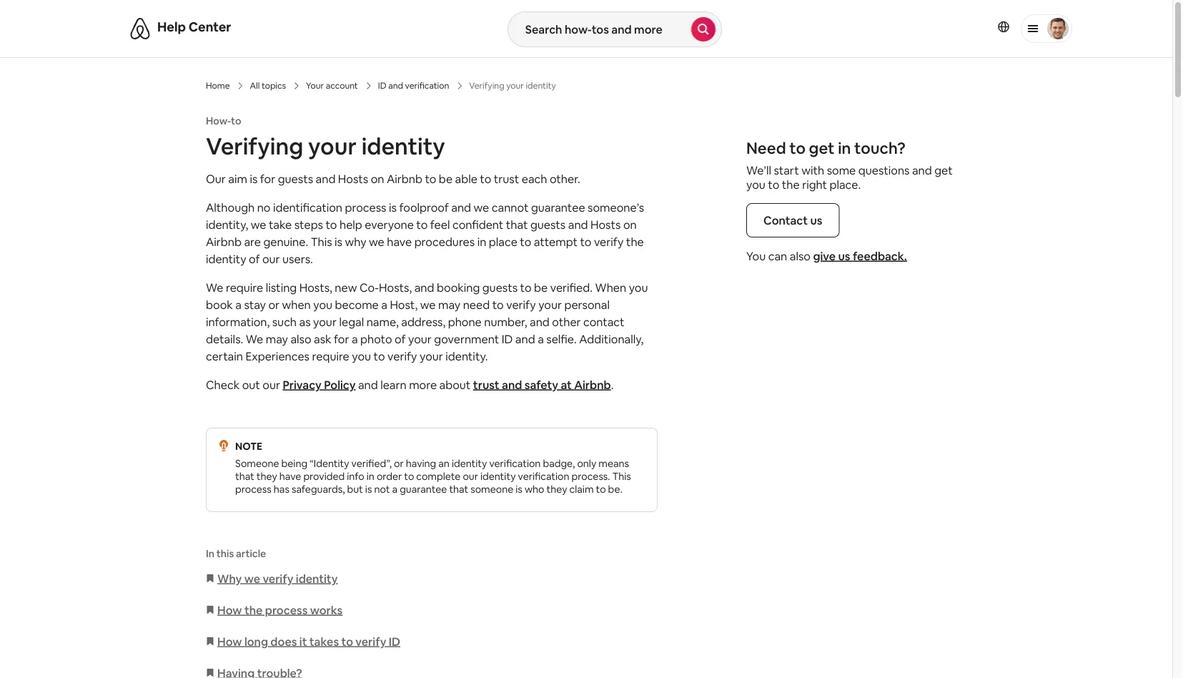 Task type: vqa. For each thing, say whether or not it's contained in the screenshot.
someone
yes



Task type: locate. For each thing, give the bounding box(es) containing it.
in right info
[[367, 470, 375, 483]]

about
[[440, 377, 471, 392]]

1 vertical spatial may
[[266, 332, 288, 346]]

hosts down verifying your identity
[[338, 171, 369, 186]]

and left other
[[530, 314, 550, 329]]

this
[[217, 547, 234, 560]]

we up the book
[[206, 280, 224, 295]]

have down everyone
[[387, 234, 412, 249]]

get right questions at the right of the page
[[935, 163, 953, 177]]

process.
[[572, 470, 611, 483]]

us right contact
[[811, 213, 823, 227]]

at
[[561, 377, 572, 392]]

1 vertical spatial this
[[613, 470, 632, 483]]

the down someone's
[[627, 234, 644, 249]]

0 vertical spatial id
[[378, 80, 387, 91]]

1 horizontal spatial that
[[450, 483, 469, 496]]

0 horizontal spatial this
[[311, 234, 332, 249]]

0 horizontal spatial of
[[249, 251, 260, 266]]

learn
[[381, 377, 407, 392]]

0 horizontal spatial airbnb
[[206, 234, 242, 249]]

this right process.
[[613, 470, 632, 483]]

order
[[377, 470, 402, 483]]

us right give
[[839, 249, 851, 263]]

being
[[282, 457, 308, 470]]

require down ask
[[312, 349, 350, 363]]

long
[[245, 634, 268, 649]]

1 vertical spatial guests
[[531, 217, 566, 232]]

guarantee down having
[[400, 483, 447, 496]]

the inside although no identification process is foolproof and we cannot guarantee someone's identity, we take steps to help everyone to feel confident that guests and hosts on airbnb are genuine. this is why we have procedures in place to attempt to verify the identity of our users.
[[627, 234, 644, 249]]

on
[[371, 171, 384, 186], [624, 217, 637, 232]]

or down listing
[[269, 297, 280, 312]]

on up everyone
[[371, 171, 384, 186]]

your account link
[[306, 80, 358, 92]]

when
[[596, 280, 627, 295]]

identity down are
[[206, 251, 246, 266]]

1 horizontal spatial the
[[627, 234, 644, 249]]

start
[[774, 163, 800, 177]]

we inside the "we require listing hosts, new co-hosts, and booking guests to be verified. when you book a stay or when you become a host, we may need to verify your personal information, such as your legal name, address, phone number, and other contact details. we may also ask for a photo of your government id and a selfie. additionally, certain experiences require you to verify your identity."
[[420, 297, 436, 312]]

1 vertical spatial hosts
[[591, 217, 621, 232]]

of right the 'photo'
[[395, 332, 406, 346]]

for up no
[[260, 171, 276, 186]]

1 vertical spatial us
[[839, 249, 851, 263]]

this down steps
[[311, 234, 332, 249]]

only
[[578, 457, 597, 470]]

id down number,
[[502, 332, 513, 346]]

all
[[250, 80, 260, 91]]

more
[[409, 377, 437, 392]]

1 horizontal spatial on
[[624, 217, 637, 232]]

how down why
[[217, 603, 242, 617]]

and inside need to get in touch? we'll start with some questions and get you to the right place.
[[913, 163, 933, 177]]

trust left each
[[494, 171, 520, 186]]

trust
[[494, 171, 520, 186], [473, 377, 500, 392]]

process
[[345, 200, 387, 215], [235, 483, 272, 496], [265, 603, 308, 617]]

verify down someone's
[[594, 234, 624, 249]]

we
[[206, 280, 224, 295], [246, 332, 263, 346]]

a right not
[[392, 483, 398, 496]]

become
[[335, 297, 379, 312]]

of inside the "we require listing hosts, new co-hosts, and booking guests to be verified. when you book a stay or when you become a host, we may need to verify your personal information, such as your legal name, address, phone number, and other contact details. we may also ask for a photo of your government id and a selfie. additionally, certain experiences require you to verify your identity."
[[395, 332, 406, 346]]

0 horizontal spatial or
[[269, 297, 280, 312]]

or left having
[[394, 457, 404, 470]]

they right the who
[[547, 483, 568, 496]]

1 horizontal spatial hosts,
[[379, 280, 412, 295]]

guests up attempt
[[531, 217, 566, 232]]

that down an
[[450, 483, 469, 496]]

process down the someone
[[235, 483, 272, 496]]

foolproof
[[399, 200, 449, 215]]

1 horizontal spatial have
[[387, 234, 412, 249]]

the up long
[[245, 603, 263, 617]]

0 vertical spatial airbnb
[[387, 171, 423, 186]]

0 horizontal spatial be
[[439, 171, 453, 186]]

and left learn
[[358, 377, 378, 392]]

help
[[340, 217, 363, 232]]

our right an
[[463, 470, 479, 483]]

None search field
[[508, 11, 722, 47]]

contact
[[764, 213, 808, 227]]

verify right takes at the left bottom of the page
[[356, 634, 387, 649]]

certain
[[206, 349, 243, 363]]

place
[[489, 234, 518, 249]]

this
[[311, 234, 332, 249], [613, 470, 632, 483]]

0 vertical spatial of
[[249, 251, 260, 266]]

process up help
[[345, 200, 387, 215]]

they
[[257, 470, 277, 483], [547, 483, 568, 496]]

that inside although no identification process is foolproof and we cannot guarantee someone's identity, we take steps to help everyone to feel confident that guests and hosts on airbnb are genuine. this is why we have procedures in place to attempt to verify the identity of our users.
[[506, 217, 528, 232]]

0 vertical spatial for
[[260, 171, 276, 186]]

airbnb right the at
[[575, 377, 611, 392]]

host,
[[390, 297, 418, 312]]

and down number,
[[516, 332, 536, 346]]

2 horizontal spatial that
[[506, 217, 528, 232]]

1 horizontal spatial or
[[394, 457, 404, 470]]

genuine.
[[264, 234, 308, 249]]

can
[[769, 249, 788, 263]]

1 horizontal spatial in
[[478, 234, 487, 249]]

the left right
[[782, 177, 800, 192]]

1 vertical spatial we
[[246, 332, 263, 346]]

our right out
[[263, 377, 280, 392]]

1 how from the top
[[217, 603, 242, 617]]

hosts,
[[300, 280, 332, 295], [379, 280, 412, 295]]

guests up need
[[483, 280, 518, 295]]

0 horizontal spatial also
[[291, 332, 312, 346]]

1 vertical spatial for
[[334, 332, 349, 346]]

how for how the process works
[[217, 603, 242, 617]]

1 horizontal spatial be
[[534, 280, 548, 295]]

id right account
[[378, 80, 387, 91]]

id inside the "we require listing hosts, new co-hosts, and booking guests to be verified. when you book a stay or when you become a host, we may need to verify your personal information, such as your legal name, address, phone number, and other contact details. we may also ask for a photo of your government id and a selfie. additionally, certain experiences require you to verify your identity."
[[502, 332, 513, 346]]

0 vertical spatial may
[[438, 297, 461, 312]]

ask
[[314, 332, 332, 346]]

to
[[231, 114, 241, 127], [790, 138, 806, 158], [425, 171, 437, 186], [480, 171, 492, 186], [768, 177, 780, 192], [326, 217, 337, 232], [417, 217, 428, 232], [520, 234, 532, 249], [580, 234, 592, 249], [520, 280, 532, 295], [493, 297, 504, 312], [374, 349, 385, 363], [404, 470, 414, 483], [596, 483, 606, 496], [342, 634, 353, 649]]

you
[[747, 177, 766, 192], [629, 280, 648, 295], [314, 297, 333, 312], [352, 349, 371, 363]]

questions
[[859, 163, 910, 177]]

id
[[378, 80, 387, 91], [502, 332, 513, 346], [389, 634, 401, 649]]

require up stay
[[226, 280, 263, 295]]

is up everyone
[[389, 200, 397, 215]]

procedures
[[415, 234, 475, 249]]

you right when at the left top of the page
[[314, 297, 333, 312]]

1 horizontal spatial guests
[[483, 280, 518, 295]]

complete
[[417, 470, 461, 483]]

guarantee inside note someone being "identity verified", or having an identity verification badge, only means that they have provided info in order to complete our identity verification process. this process has safeguards, but is not a guarantee that someone is who they claim to be.
[[400, 483, 447, 496]]

1 vertical spatial also
[[291, 332, 312, 346]]

0 horizontal spatial guarantee
[[400, 483, 447, 496]]

1 vertical spatial our
[[263, 377, 280, 392]]

of down are
[[249, 251, 260, 266]]

1 horizontal spatial hosts
[[591, 217, 621, 232]]

how-
[[206, 114, 231, 127]]

also right can
[[790, 249, 811, 263]]

1 vertical spatial the
[[627, 234, 644, 249]]

0 vertical spatial or
[[269, 297, 280, 312]]

2 vertical spatial guests
[[483, 280, 518, 295]]

other
[[552, 314, 581, 329]]

0 vertical spatial in
[[838, 138, 851, 158]]

0 vertical spatial guarantee
[[531, 200, 586, 215]]

in
[[838, 138, 851, 158], [478, 234, 487, 249], [367, 470, 375, 483]]

0 horizontal spatial for
[[260, 171, 276, 186]]

get up with
[[809, 138, 835, 158]]

you down the 'photo'
[[352, 349, 371, 363]]

2 hosts, from the left
[[379, 280, 412, 295]]

has
[[274, 483, 290, 496]]

1 horizontal spatial guarantee
[[531, 200, 586, 215]]

1 vertical spatial id
[[502, 332, 513, 346]]

0 vertical spatial how
[[217, 603, 242, 617]]

be
[[439, 171, 453, 186], [534, 280, 548, 295]]

privacy
[[283, 377, 322, 392]]

verify up number,
[[507, 297, 536, 312]]

address,
[[402, 314, 446, 329]]

2 vertical spatial airbnb
[[575, 377, 611, 392]]

1 vertical spatial how
[[217, 634, 242, 649]]

1 horizontal spatial us
[[839, 249, 851, 263]]

be.
[[608, 483, 623, 496]]

0 vertical spatial on
[[371, 171, 384, 186]]

the
[[782, 177, 800, 192], [627, 234, 644, 249], [245, 603, 263, 617]]

0 horizontal spatial require
[[226, 280, 263, 295]]

need
[[747, 138, 787, 158]]

be left able
[[439, 171, 453, 186]]

of inside although no identification process is foolproof and we cannot guarantee someone's identity, we take steps to help everyone to feel confident that guests and hosts on airbnb are genuine. this is why we have procedures in place to attempt to verify the identity of our users.
[[249, 251, 260, 266]]

may
[[438, 297, 461, 312], [266, 332, 288, 346]]

a down legal
[[352, 332, 358, 346]]

identity left the who
[[481, 470, 516, 483]]

and right questions at the right of the page
[[913, 163, 933, 177]]

2 horizontal spatial id
[[502, 332, 513, 346]]

and
[[389, 80, 403, 91], [913, 163, 933, 177], [316, 171, 336, 186], [452, 200, 471, 215], [569, 217, 588, 232], [415, 280, 435, 295], [530, 314, 550, 329], [516, 332, 536, 346], [358, 377, 378, 392], [502, 377, 523, 392]]

government
[[434, 332, 499, 346]]

trust right about
[[473, 377, 500, 392]]

1 vertical spatial process
[[235, 483, 272, 496]]

in up the some
[[838, 138, 851, 158]]

someone
[[471, 483, 514, 496]]

0 vertical spatial process
[[345, 200, 387, 215]]

we down the "information,"
[[246, 332, 263, 346]]

in down confident
[[478, 234, 487, 249]]

0 vertical spatial our
[[262, 251, 280, 266]]

guests up identification
[[278, 171, 313, 186]]

1 vertical spatial have
[[280, 470, 301, 483]]

is
[[250, 171, 258, 186], [389, 200, 397, 215], [335, 234, 343, 249], [365, 483, 372, 496], [516, 483, 523, 496]]

process up does
[[265, 603, 308, 617]]

also
[[790, 249, 811, 263], [291, 332, 312, 346]]

1 horizontal spatial they
[[547, 483, 568, 496]]

airbnb down identity,
[[206, 234, 242, 249]]

and down verifying your identity
[[316, 171, 336, 186]]

1 horizontal spatial id
[[389, 634, 401, 649]]

process inside although no identification process is foolproof and we cannot guarantee someone's identity, we take steps to help everyone to feel confident that guests and hosts on airbnb are genuine. this is why we have procedures in place to attempt to verify the identity of our users.
[[345, 200, 387, 215]]

is left the who
[[516, 483, 523, 496]]

provided
[[304, 470, 345, 483]]

also down as
[[291, 332, 312, 346]]

0 vertical spatial trust
[[494, 171, 520, 186]]

our down genuine.
[[262, 251, 280, 266]]

for right ask
[[334, 332, 349, 346]]

hosts down someone's
[[591, 217, 621, 232]]

attempt
[[534, 234, 578, 249]]

how the process works
[[217, 603, 343, 617]]

1 horizontal spatial this
[[613, 470, 632, 483]]

hosts
[[338, 171, 369, 186], [591, 217, 621, 232]]

2 vertical spatial our
[[463, 470, 479, 483]]

airbnb homepage image
[[129, 17, 152, 40]]

or
[[269, 297, 280, 312], [394, 457, 404, 470]]

0 vertical spatial we
[[206, 280, 224, 295]]

1 vertical spatial guarantee
[[400, 483, 447, 496]]

2 horizontal spatial in
[[838, 138, 851, 158]]

is right aim
[[250, 171, 258, 186]]

airbnb
[[387, 171, 423, 186], [206, 234, 242, 249], [575, 377, 611, 392]]

you left the start
[[747, 177, 766, 192]]

1 horizontal spatial for
[[334, 332, 349, 346]]

0 horizontal spatial in
[[367, 470, 375, 483]]

airbnb inside although no identification process is foolproof and we cannot guarantee someone's identity, we take steps to help everyone to feel confident that guests and hosts on airbnb are genuine. this is why we have procedures in place to attempt to verify the identity of our users.
[[206, 234, 242, 249]]

this inside although no identification process is foolproof and we cannot guarantee someone's identity, we take steps to help everyone to feel confident that guests and hosts on airbnb are genuine. this is why we have procedures in place to attempt to verify the identity of our users.
[[311, 234, 332, 249]]

be left the verified. at top
[[534, 280, 548, 295]]

2 horizontal spatial guests
[[531, 217, 566, 232]]

contact us
[[764, 213, 823, 227]]

Search how-tos and more search field
[[508, 12, 692, 46]]

0 horizontal spatial may
[[266, 332, 288, 346]]

your up ask
[[313, 314, 337, 329]]

1 vertical spatial airbnb
[[206, 234, 242, 249]]

a inside note someone being "identity verified", or having an identity verification badge, only means that they have provided info in order to complete our identity verification process. this process has safeguards, but is not a guarantee that someone is who they claim to be.
[[392, 483, 398, 496]]

2 vertical spatial the
[[245, 603, 263, 617]]

0 horizontal spatial hosts,
[[300, 280, 332, 295]]

.
[[611, 377, 614, 392]]

1 vertical spatial or
[[394, 457, 404, 470]]

our
[[262, 251, 280, 266], [263, 377, 280, 392], [463, 470, 479, 483]]

airbnb up foolproof
[[387, 171, 423, 186]]

id right takes at the left bottom of the page
[[389, 634, 401, 649]]

may down booking
[[438, 297, 461, 312]]

0 horizontal spatial id
[[378, 80, 387, 91]]

in inside although no identification process is foolproof and we cannot guarantee someone's identity, we take steps to help everyone to feel confident that guests and hosts on airbnb are genuine. this is why we have procedures in place to attempt to verify the identity of our users.
[[478, 234, 487, 249]]

have left provided
[[280, 470, 301, 483]]

0 horizontal spatial the
[[245, 603, 263, 617]]

0 vertical spatial also
[[790, 249, 811, 263]]

and left the 'safety'
[[502, 377, 523, 392]]

1 vertical spatial in
[[478, 234, 487, 249]]

that down note
[[235, 470, 255, 483]]

hosts, up when at the left top of the page
[[300, 280, 332, 295]]

on down someone's
[[624, 217, 637, 232]]

1 horizontal spatial require
[[312, 349, 350, 363]]

info
[[347, 470, 365, 483]]

1 horizontal spatial we
[[246, 332, 263, 346]]

who
[[525, 483, 545, 496]]

may up experiences
[[266, 332, 288, 346]]

take
[[269, 217, 292, 232]]

2 horizontal spatial the
[[782, 177, 800, 192]]

0 horizontal spatial us
[[811, 213, 823, 227]]

0 vertical spatial have
[[387, 234, 412, 249]]

hosts, up host,
[[379, 280, 412, 295]]

a left selfie.
[[538, 332, 544, 346]]

1 vertical spatial get
[[935, 163, 953, 177]]

our
[[206, 171, 226, 186]]

your account
[[306, 80, 358, 91]]

details.
[[206, 332, 243, 346]]

1 vertical spatial of
[[395, 332, 406, 346]]

how left long
[[217, 634, 242, 649]]

2 vertical spatial in
[[367, 470, 375, 483]]

safeguards,
[[292, 483, 345, 496]]

0 horizontal spatial get
[[809, 138, 835, 158]]

and right account
[[389, 80, 403, 91]]

we
[[474, 200, 489, 215], [251, 217, 266, 232], [369, 234, 385, 249], [420, 297, 436, 312], [244, 571, 260, 586]]

0 horizontal spatial have
[[280, 470, 301, 483]]

guarantee down other.
[[531, 200, 586, 215]]

having
[[406, 457, 436, 470]]

0 vertical spatial the
[[782, 177, 800, 192]]

1 horizontal spatial of
[[395, 332, 406, 346]]

1 vertical spatial be
[[534, 280, 548, 295]]

1 vertical spatial on
[[624, 217, 637, 232]]

need to get in touch? we'll start with some questions and get you to the right place.
[[747, 138, 953, 192]]

for inside the "we require listing hosts, new co-hosts, and booking guests to be verified. when you book a stay or when you become a host, we may need to verify your personal information, such as your legal name, address, phone number, and other contact details. we may also ask for a photo of your government id and a selfie. additionally, certain experiences require you to verify your identity."
[[334, 332, 349, 346]]

2 how from the top
[[217, 634, 242, 649]]

that down cannot
[[506, 217, 528, 232]]

0 horizontal spatial guests
[[278, 171, 313, 186]]

0 horizontal spatial hosts
[[338, 171, 369, 186]]

0 vertical spatial be
[[439, 171, 453, 186]]

everyone
[[365, 217, 414, 232]]



Task type: describe. For each thing, give the bounding box(es) containing it.
aim
[[228, 171, 247, 186]]

help center
[[157, 19, 231, 35]]

how long does it takes to verify id link
[[206, 634, 401, 649]]

0 vertical spatial get
[[809, 138, 835, 158]]

privacy policy link
[[283, 377, 356, 392]]

feel
[[430, 217, 450, 232]]

co-
[[360, 280, 379, 295]]

note someone being "identity verified", or having an identity verification badge, only means that they have provided info in order to complete our identity verification process. this process has safeguards, but is not a guarantee that someone is who they claim to be.
[[235, 440, 632, 496]]

check
[[206, 377, 240, 392]]

we require listing hosts, new co-hosts, and booking guests to be verified. when you book a stay or when you become a host, we may need to verify your personal information, such as your legal name, address, phone number, and other contact details. we may also ask for a photo of your government id and a selfie. additionally, certain experiences require you to verify your identity.
[[206, 280, 648, 363]]

verified",
[[352, 457, 392, 470]]

how the process works link
[[206, 603, 343, 617]]

touch?
[[855, 138, 906, 158]]

listing
[[266, 280, 297, 295]]

guests inside the "we require listing hosts, new co-hosts, and booking guests to be verified. when you book a stay or when you become a host, we may need to verify your personal information, such as your legal name, address, phone number, and other contact details. we may also ask for a photo of your government id and a selfie. additionally, certain experiences require you to verify your identity."
[[483, 280, 518, 295]]

the inside need to get in touch? we'll start with some questions and get you to the right place.
[[782, 177, 800, 192]]

or inside note someone being "identity verified", or having an identity verification badge, only means that they have provided info in order to complete our identity verification process. this process has safeguards, but is not a guarantee that someone is who they claim to be.
[[394, 457, 404, 470]]

your up more
[[420, 349, 443, 363]]

or inside the "we require listing hosts, new co-hosts, and booking guests to be verified. when you book a stay or when you become a host, we may need to verify your personal information, such as your legal name, address, phone number, and other contact details. we may also ask for a photo of your government id and a selfie. additionally, certain experiences require you to verify your identity."
[[269, 297, 280, 312]]

center
[[189, 19, 231, 35]]

why we verify identity
[[217, 571, 338, 586]]

how long does it takes to verify id
[[217, 634, 401, 649]]

information,
[[206, 314, 270, 329]]

photo
[[361, 332, 392, 346]]

and inside id and verification link
[[389, 80, 403, 91]]

badge,
[[543, 457, 575, 470]]

1 horizontal spatial get
[[935, 163, 953, 177]]

means
[[599, 457, 629, 470]]

this inside note someone being "identity verified", or having an identity verification badge, only means that they have provided info in order to complete our identity verification process. this process has safeguards, but is not a guarantee that someone is who they claim to be.
[[613, 470, 632, 483]]

each
[[522, 171, 548, 186]]

process inside note someone being "identity verified", or having an identity verification badge, only means that they have provided info in order to complete our identity verification process. this process has safeguards, but is not a guarantee that someone is who they claim to be.
[[235, 483, 272, 496]]

book
[[206, 297, 233, 312]]

hosts inside although no identification process is foolproof and we cannot guarantee someone's identity, we take steps to help everyone to feel confident that guests and hosts on airbnb are genuine. this is why we have procedures in place to attempt to verify the identity of our users.
[[591, 217, 621, 232]]

article
[[236, 547, 266, 560]]

our inside note someone being "identity verified", or having an identity verification badge, only means that they have provided info in order to complete our identity verification process. this process has safeguards, but is not a guarantee that someone is who they claim to be.
[[463, 470, 479, 483]]

2 vertical spatial process
[[265, 603, 308, 617]]

topics
[[262, 80, 286, 91]]

but
[[347, 483, 363, 496]]

1 hosts, from the left
[[300, 280, 332, 295]]

all topics
[[250, 80, 286, 91]]

identity up our aim is for guests and hosts on airbnb to be able to trust each other.
[[362, 131, 445, 161]]

new
[[335, 280, 357, 295]]

id and verification link
[[378, 80, 449, 92]]

guarantee inside although no identification process is foolproof and we cannot guarantee someone's identity, we take steps to help everyone to feel confident that guests and hosts on airbnb are genuine. this is why we have procedures in place to attempt to verify the identity of our users.
[[531, 200, 586, 215]]

and up attempt
[[569, 217, 588, 232]]

trust and safety at airbnb link
[[473, 377, 611, 392]]

we'll
[[747, 163, 772, 177]]

safety
[[525, 377, 559, 392]]

1 horizontal spatial airbnb
[[387, 171, 423, 186]]

feedback.
[[853, 249, 908, 263]]

account
[[326, 80, 358, 91]]

when
[[282, 297, 311, 312]]

in this article
[[206, 547, 266, 560]]

check out our privacy policy and learn more about trust and safety at airbnb .
[[206, 377, 614, 392]]

booking
[[437, 280, 480, 295]]

not
[[374, 483, 390, 496]]

"identity
[[310, 457, 349, 470]]

0 horizontal spatial we
[[206, 280, 224, 295]]

id and verification
[[378, 80, 449, 91]]

it
[[300, 634, 307, 649]]

selfie.
[[547, 332, 577, 346]]

0 horizontal spatial they
[[257, 470, 277, 483]]

identity,
[[206, 217, 248, 232]]

1 horizontal spatial may
[[438, 297, 461, 312]]

identity up "works" at the bottom left of the page
[[296, 571, 338, 586]]

identity inside although no identification process is foolproof and we cannot guarantee someone's identity, we take steps to help everyone to feel confident that guests and hosts on airbnb are genuine. this is why we have procedures in place to attempt to verify the identity of our users.
[[206, 251, 246, 266]]

as
[[299, 314, 311, 329]]

note
[[235, 440, 263, 453]]

verifying your identity
[[206, 131, 445, 161]]

in
[[206, 547, 215, 560]]

right
[[803, 177, 828, 192]]

such
[[272, 314, 297, 329]]

have inside note someone being "identity verified", or having an identity verification badge, only means that they have provided info in order to complete our identity verification process. this process has safeguards, but is not a guarantee that someone is who they claim to be.
[[280, 470, 301, 483]]

are
[[244, 234, 261, 249]]

how for how long does it takes to verify id
[[217, 634, 242, 649]]

home link
[[206, 80, 230, 92]]

verify up how the process works
[[263, 571, 294, 586]]

someone's
[[588, 200, 645, 215]]

and up host,
[[415, 280, 435, 295]]

no
[[257, 200, 271, 215]]

is left why
[[335, 234, 343, 249]]

you right the "when"
[[629, 280, 648, 295]]

why
[[217, 571, 242, 586]]

works
[[310, 603, 343, 617]]

your up other
[[539, 297, 562, 312]]

claim
[[570, 483, 594, 496]]

your down address,
[[409, 332, 432, 346]]

0 vertical spatial guests
[[278, 171, 313, 186]]

0 vertical spatial us
[[811, 213, 823, 227]]

1 vertical spatial require
[[312, 349, 350, 363]]

legal
[[339, 314, 364, 329]]

able
[[455, 171, 478, 186]]

a left stay
[[236, 297, 242, 312]]

your down your account link
[[308, 131, 357, 161]]

you
[[747, 249, 766, 263]]

have inside although no identification process is foolproof and we cannot guarantee someone's identity, we take steps to help everyone to feel confident that guests and hosts on airbnb are genuine. this is why we have procedures in place to attempt to verify the identity of our users.
[[387, 234, 412, 249]]

verify up check out our privacy policy and learn more about trust and safety at airbnb .
[[388, 349, 417, 363]]

also inside the "we require listing hosts, new co-hosts, and booking guests to be verified. when you book a stay or when you become a host, we may need to verify your personal information, such as your legal name, address, phone number, and other contact details. we may also ask for a photo of your government id and a selfie. additionally, certain experiences require you to verify your identity."
[[291, 332, 312, 346]]

identity right an
[[452, 457, 487, 470]]

confident
[[453, 217, 504, 232]]

your
[[306, 80, 324, 91]]

experiences
[[246, 349, 310, 363]]

is left not
[[365, 483, 372, 496]]

our inside although no identification process is foolproof and we cannot guarantee someone's identity, we take steps to help everyone to feel confident that guests and hosts on airbnb are genuine. this is why we have procedures in place to attempt to verify the identity of our users.
[[262, 251, 280, 266]]

verify inside although no identification process is foolproof and we cannot guarantee someone's identity, we take steps to help everyone to feel confident that guests and hosts on airbnb are genuine. this is why we have procedures in place to attempt to verify the identity of our users.
[[594, 234, 624, 249]]

2 vertical spatial id
[[389, 634, 401, 649]]

verifying
[[206, 131, 303, 161]]

you inside need to get in touch? we'll start with some questions and get you to the right place.
[[747, 177, 766, 192]]

and up confident
[[452, 200, 471, 215]]

0 horizontal spatial on
[[371, 171, 384, 186]]

why we verify identity link
[[206, 571, 338, 586]]

1 vertical spatial trust
[[473, 377, 500, 392]]

main navigation menu image
[[1048, 18, 1069, 39]]

phone
[[448, 314, 482, 329]]

policy
[[324, 377, 356, 392]]

takes
[[310, 634, 339, 649]]

steps
[[295, 217, 323, 232]]

why
[[345, 234, 367, 249]]

on inside although no identification process is foolproof and we cannot guarantee someone's identity, we take steps to help everyone to feel confident that guests and hosts on airbnb are genuine. this is why we have procedures in place to attempt to verify the identity of our users.
[[624, 217, 637, 232]]

other.
[[550, 171, 581, 186]]

be inside the "we require listing hosts, new co-hosts, and booking guests to be verified. when you book a stay or when you become a host, we may need to verify your personal information, such as your legal name, address, phone number, and other contact details. we may also ask for a photo of your government id and a selfie. additionally, certain experiences require you to verify your identity."
[[534, 280, 548, 295]]

in inside note someone being "identity verified", or having an identity verification badge, only means that they have provided info in order to complete our identity verification process. this process has safeguards, but is not a guarantee that someone is who they claim to be.
[[367, 470, 375, 483]]

an
[[439, 457, 450, 470]]

0 horizontal spatial that
[[235, 470, 255, 483]]

help
[[157, 19, 186, 35]]

with
[[802, 163, 825, 177]]

a up name,
[[381, 297, 388, 312]]

guests inside although no identification process is foolproof and we cannot guarantee someone's identity, we take steps to help everyone to feel confident that guests and hosts on airbnb are genuine. this is why we have procedures in place to attempt to verify the identity of our users.
[[531, 217, 566, 232]]

need
[[463, 297, 490, 312]]

0 vertical spatial hosts
[[338, 171, 369, 186]]

all topics link
[[250, 80, 286, 92]]

you can also give us feedback.
[[747, 249, 908, 263]]

in inside need to get in touch? we'll start with some questions and get you to the right place.
[[838, 138, 851, 158]]

1 horizontal spatial also
[[790, 249, 811, 263]]

help center link
[[157, 19, 231, 35]]

give us feedback. link
[[814, 249, 908, 263]]



